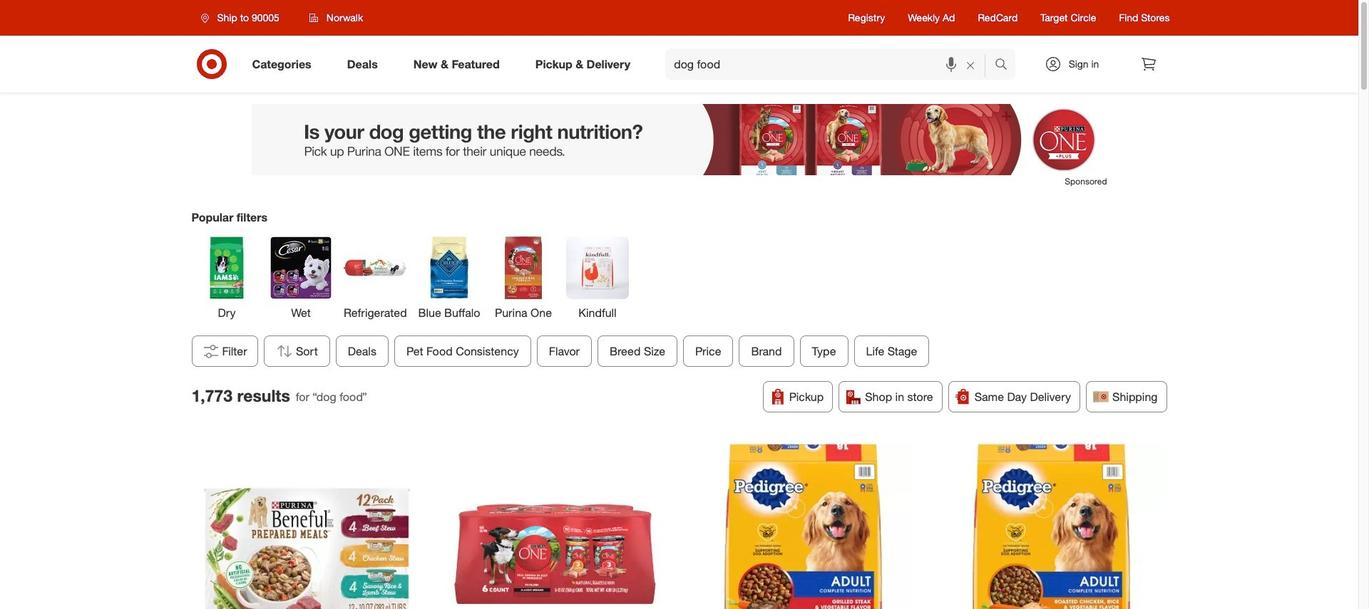Task type: locate. For each thing, give the bounding box(es) containing it.
pedigree grilled steak & vegetable flavor adult complete nutrition dry dog food image
[[693, 444, 914, 610], [693, 444, 914, 610]]

What can we help you find? suggestions appear below search field
[[666, 49, 998, 80]]

pedigree roasted chicken, rice & vegetable flavor adult complete nutrition dry dog food image
[[942, 444, 1162, 610], [942, 444, 1162, 610]]

beneful prepared meals lamb, chicken and beef stew wet dog food variety pack image
[[197, 444, 417, 610], [197, 444, 417, 610]]

purina one smartblend classic ground chicken, beef & rice entrée wet dog food - 13oz/6ct variety pack image
[[445, 444, 666, 610], [445, 444, 666, 610]]



Task type: vqa. For each thing, say whether or not it's contained in the screenshot.
purina one smartblend classic ground chicken, beef & rice entrée wet dog food - 13oz/6ct variety pack image
yes



Task type: describe. For each thing, give the bounding box(es) containing it.
advertisement element
[[251, 104, 1108, 176]]



